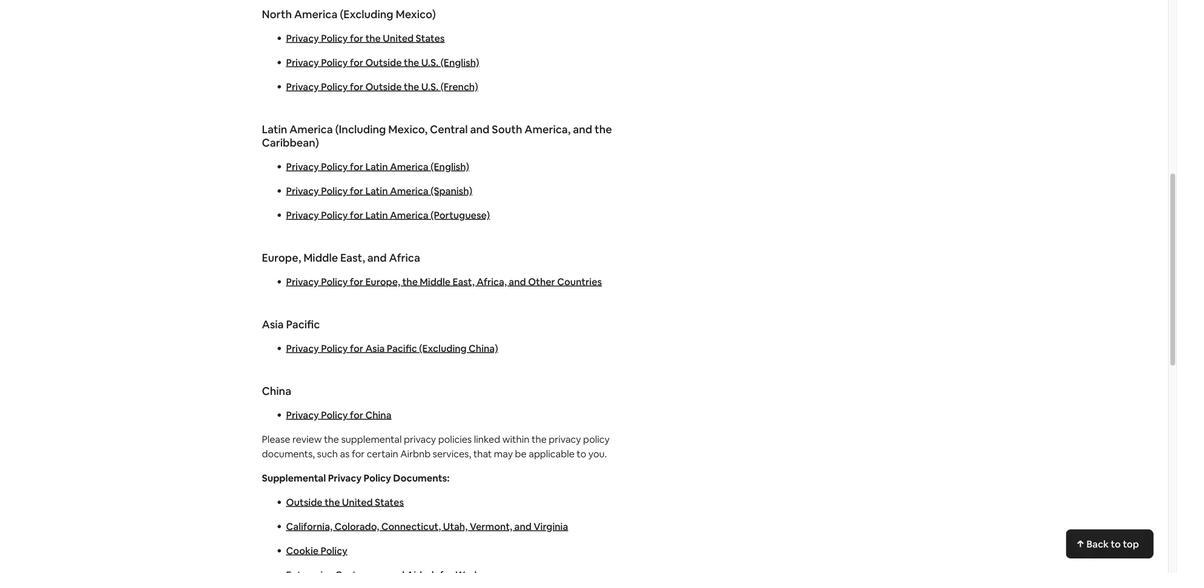 Task type: describe. For each thing, give the bounding box(es) containing it.
privacy policy for asia pacific (excluding china)
[[286, 342, 498, 355]]

privacy policy for latin america (portuguese) link
[[286, 209, 490, 221]]

0 horizontal spatial middle
[[304, 251, 338, 265]]

to inside please review the supplemental privacy policies linked within the privacy policy documents, such as for certain airbnb services, that may be applicable to you.
[[577, 448, 587, 460]]

the inside latin america (including mexico, central and south america, and the caribbean)
[[595, 123, 612, 137]]

(portuguese)
[[431, 209, 490, 221]]

privacy policy for outside the u.s. (english) link
[[286, 56, 480, 69]]

1 vertical spatial states
[[375, 496, 404, 509]]

review
[[293, 433, 322, 446]]

policy down the 'certain'
[[364, 472, 391, 484]]

(including
[[335, 123, 386, 137]]

europe, middle east, and africa
[[262, 251, 420, 265]]

north
[[262, 8, 292, 22]]

to inside button
[[1111, 538, 1121, 550]]

0 horizontal spatial pacific
[[286, 318, 320, 332]]

2 privacy from the left
[[549, 433, 581, 446]]

privacy policy for outside the u.s. (french) link
[[286, 81, 478, 93]]

outside for (english)
[[366, 56, 402, 69]]

top
[[1123, 538, 1140, 550]]

for for privacy policy for latin america (portuguese)
[[350, 209, 364, 221]]

may
[[494, 448, 513, 460]]

policy inside china privacy policy for china
[[321, 409, 348, 421]]

america for privacy policy for latin america (portuguese)
[[390, 209, 429, 221]]

policy for privacy policy for asia pacific (excluding china)
[[321, 342, 348, 355]]

privacy policy for the united states
[[286, 32, 445, 44]]

supplemental
[[262, 472, 326, 484]]

certain
[[367, 448, 398, 460]]

policy for privacy policy for europe, the middle east, africa, and other countries
[[321, 276, 348, 288]]

other
[[528, 276, 555, 288]]

for for privacy policy for outside the u.s. (english)
[[350, 56, 364, 69]]

for inside please review the supplemental privacy policies linked within the privacy policy documents, such as for certain airbnb services, that may be applicable to you.
[[352, 448, 365, 460]]

services,
[[433, 448, 471, 460]]

for for privacy policy for europe, the middle east, africa, and other countries
[[350, 276, 364, 288]]

for for privacy policy for latin america  (english)
[[350, 161, 364, 173]]

china)
[[469, 342, 498, 355]]

privacy policy for latin america  (spanish)
[[286, 185, 473, 197]]

you.
[[589, 448, 607, 460]]

privacy policy for europe, the middle east, africa, and other countries
[[286, 276, 602, 288]]

as
[[340, 448, 350, 460]]

please
[[262, 433, 290, 446]]

for for privacy policy for the united states
[[350, 32, 364, 44]]

latin for privacy policy for latin america (portuguese)
[[366, 209, 388, 221]]

2 vertical spatial outside
[[286, 496, 323, 509]]

0 horizontal spatial europe,
[[262, 251, 301, 265]]

be
[[515, 448, 527, 460]]

policy for privacy policy for latin america  (english)
[[321, 161, 348, 173]]

privacy policy for the united states link
[[286, 32, 445, 44]]

for for privacy policy for asia pacific (excluding china)
[[350, 342, 364, 355]]

privacy policy for latin america (portuguese)
[[286, 209, 490, 221]]

the down privacy policy for outside the u.s. (english) 'link'
[[404, 81, 419, 93]]

for for privacy policy for outside the u.s. (french)
[[350, 81, 364, 93]]

america,
[[525, 123, 571, 137]]

latin inside latin america (including mexico, central and south america, and the caribbean)
[[262, 123, 287, 137]]

asia pacific
[[262, 318, 320, 332]]

0 horizontal spatial asia
[[262, 318, 284, 332]]

cookie policy
[[286, 545, 348, 557]]

u.s. for (english)
[[422, 56, 439, 69]]

policy for privacy policy for the united states
[[321, 32, 348, 44]]

connecticut,
[[382, 520, 441, 533]]

privacy for privacy policy for europe, the middle east, africa, and other countries
[[286, 276, 319, 288]]

cookie
[[286, 545, 319, 557]]

outside the united states link
[[286, 496, 404, 509]]

1 vertical spatial pacific
[[387, 342, 417, 355]]

0 vertical spatial china
[[262, 384, 291, 399]]

policy for privacy policy for outside the u.s. (english)
[[321, 56, 348, 69]]

the up california,
[[325, 496, 340, 509]]

virginia
[[534, 520, 568, 533]]

1 horizontal spatial (excluding
[[419, 342, 467, 355]]

mexico,
[[388, 123, 428, 137]]

privacy for privacy policy for latin america  (english)
[[286, 161, 319, 173]]

privacy policy for europe, the middle east, africa, and other countries link
[[286, 276, 602, 288]]

policies
[[438, 433, 472, 446]]

privacy for privacy policy for outside the u.s. (french)
[[286, 81, 319, 93]]

for inside china privacy policy for china
[[350, 409, 364, 421]]



Task type: locate. For each thing, give the bounding box(es) containing it.
0 vertical spatial pacific
[[286, 318, 320, 332]]

latin america (including mexico, central and south america, and the caribbean)
[[262, 123, 612, 150]]

latin for privacy policy for latin america  (spanish)
[[366, 185, 388, 197]]

caribbean)
[[262, 136, 319, 150]]

outside the united states
[[286, 496, 404, 509]]

0 vertical spatial middle
[[304, 251, 338, 265]]

1 vertical spatial china
[[366, 409, 392, 421]]

1 horizontal spatial united
[[383, 32, 414, 44]]

0 horizontal spatial states
[[375, 496, 404, 509]]

outside down privacy policy for outside the u.s. (english) 'link'
[[366, 81, 402, 93]]

1 vertical spatial outside
[[366, 81, 402, 93]]

0 vertical spatial (english)
[[441, 56, 480, 69]]

states
[[416, 32, 445, 44], [375, 496, 404, 509]]

(english)
[[441, 56, 480, 69], [431, 161, 470, 173]]

policy for cookie policy
[[321, 545, 348, 557]]

policy for privacy policy for outside the u.s. (french)
[[321, 81, 348, 93]]

america
[[294, 8, 338, 22], [290, 123, 333, 137], [390, 161, 429, 173], [390, 185, 429, 197], [390, 209, 429, 221]]

privacy policy for china link
[[286, 409, 392, 421]]

1 vertical spatial united
[[342, 496, 373, 509]]

america inside latin america (including mexico, central and south america, and the caribbean)
[[290, 123, 333, 137]]

privacy for privacy policy for the united states
[[286, 32, 319, 44]]

outside for (french)
[[366, 81, 402, 93]]

united up colorado,
[[342, 496, 373, 509]]

policy up (including
[[321, 81, 348, 93]]

east, left the africa
[[340, 251, 365, 265]]

(spanish)
[[431, 185, 473, 197]]

please review the supplemental privacy policies linked within the privacy policy documents, such as for certain airbnb services, that may be applicable to you.
[[262, 433, 610, 460]]

0 vertical spatial states
[[416, 32, 445, 44]]

u.s. down mexico) at the left
[[422, 56, 439, 69]]

(french)
[[441, 81, 478, 93]]

1 horizontal spatial china
[[366, 409, 392, 421]]

0 horizontal spatial privacy
[[404, 433, 436, 446]]

0 vertical spatial outside
[[366, 56, 402, 69]]

back
[[1087, 538, 1109, 550]]

1 vertical spatial to
[[1111, 538, 1121, 550]]

east, left africa,
[[453, 276, 475, 288]]

latin for privacy policy for latin america  (english)
[[366, 161, 388, 173]]

privacy up applicable
[[549, 433, 581, 446]]

airbnb
[[401, 448, 431, 460]]

and left the africa
[[368, 251, 387, 265]]

1 horizontal spatial privacy
[[549, 433, 581, 446]]

middle
[[304, 251, 338, 265], [420, 276, 451, 288]]

1 privacy from the left
[[404, 433, 436, 446]]

and right america,
[[573, 123, 593, 137]]

cookie policy link
[[286, 545, 348, 557]]

(excluding
[[340, 8, 394, 22], [419, 342, 467, 355]]

1 vertical spatial middle
[[420, 276, 451, 288]]

north america (excluding mexico)
[[262, 8, 436, 22]]

privacy for privacy policy for latin america  (spanish)
[[286, 185, 319, 197]]

china up supplemental in the left bottom of the page
[[366, 409, 392, 421]]

colorado,
[[335, 520, 379, 533]]

america up privacy policy for latin america (portuguese) link
[[390, 185, 429, 197]]

utah,
[[443, 520, 468, 533]]

2 u.s. from the top
[[422, 81, 439, 93]]

1 vertical spatial (excluding
[[419, 342, 467, 355]]

within
[[503, 433, 530, 446]]

policy down europe, middle east, and africa
[[321, 276, 348, 288]]

and left south
[[470, 123, 490, 137]]

africa
[[389, 251, 420, 265]]

0 horizontal spatial (excluding
[[340, 8, 394, 22]]

america for privacy policy for latin america  (english)
[[390, 161, 429, 173]]

privacy inside china privacy policy for china
[[286, 409, 319, 421]]

1 horizontal spatial pacific
[[387, 342, 417, 355]]

applicable
[[529, 448, 575, 460]]

supplemental
[[341, 433, 402, 446]]

supplemental privacy policy documents:
[[262, 472, 450, 484]]

privacy policy for outside the u.s. (english)
[[286, 56, 480, 69]]

1 vertical spatial asia
[[366, 342, 385, 355]]

privacy policy for latin america  (english)
[[286, 161, 470, 173]]

(english) up '(french)'
[[441, 56, 480, 69]]

privacy for privacy policy for asia pacific (excluding china)
[[286, 342, 319, 355]]

1 vertical spatial (english)
[[431, 161, 470, 173]]

the
[[366, 32, 381, 44], [404, 56, 419, 69], [404, 81, 419, 93], [595, 123, 612, 137], [403, 276, 418, 288], [324, 433, 339, 446], [532, 433, 547, 446], [325, 496, 340, 509]]

policy down (including
[[321, 161, 348, 173]]

america right north
[[294, 8, 338, 22]]

0 vertical spatial east,
[[340, 251, 365, 265]]

policy down privacy policy for the united states link
[[321, 56, 348, 69]]

policy up europe, middle east, and africa
[[321, 209, 348, 221]]

america down "mexico,"
[[390, 161, 429, 173]]

east,
[[340, 251, 365, 265], [453, 276, 475, 288]]

policy up china privacy policy for china
[[321, 342, 348, 355]]

privacy up airbnb
[[404, 433, 436, 446]]

1 vertical spatial europe,
[[366, 276, 400, 288]]

policy right cookie
[[321, 545, 348, 557]]

0 vertical spatial asia
[[262, 318, 284, 332]]

policy for privacy policy for latin america (portuguese)
[[321, 209, 348, 221]]

1 horizontal spatial east,
[[453, 276, 475, 288]]

that
[[474, 448, 492, 460]]

south
[[492, 123, 523, 137]]

0 vertical spatial to
[[577, 448, 587, 460]]

mexico)
[[396, 8, 436, 22]]

0 horizontal spatial china
[[262, 384, 291, 399]]

back to top button
[[1067, 530, 1154, 559]]

the right america,
[[595, 123, 612, 137]]

1 horizontal spatial europe,
[[366, 276, 400, 288]]

0 vertical spatial europe,
[[262, 251, 301, 265]]

the up privacy policy for outside the u.s. (french) link at top left
[[404, 56, 419, 69]]

china up please
[[262, 384, 291, 399]]

asia
[[262, 318, 284, 332], [366, 342, 385, 355]]

1 horizontal spatial states
[[416, 32, 445, 44]]

(excluding left china)
[[419, 342, 467, 355]]

california, colorado, connecticut, utah, vermont, and virginia
[[286, 520, 568, 533]]

0 vertical spatial (excluding
[[340, 8, 394, 22]]

europe,
[[262, 251, 301, 265], [366, 276, 400, 288]]

1 horizontal spatial to
[[1111, 538, 1121, 550]]

to left top
[[1111, 538, 1121, 550]]

california,
[[286, 520, 333, 533]]

outside up california,
[[286, 496, 323, 509]]

and left virginia
[[515, 520, 532, 533]]

united up privacy policy for outside the u.s. (english) 'link'
[[383, 32, 414, 44]]

0 horizontal spatial to
[[577, 448, 587, 460]]

america down privacy policy for latin america  (spanish) link
[[390, 209, 429, 221]]

0 vertical spatial u.s.
[[422, 56, 439, 69]]

latin
[[262, 123, 287, 137], [366, 161, 388, 173], [366, 185, 388, 197], [366, 209, 388, 221]]

america left (including
[[290, 123, 333, 137]]

outside
[[366, 56, 402, 69], [366, 81, 402, 93], [286, 496, 323, 509]]

(english) up (spanish)
[[431, 161, 470, 173]]

1 vertical spatial u.s.
[[422, 81, 439, 93]]

documents:
[[393, 472, 450, 484]]

outside up privacy policy for outside the u.s. (french)
[[366, 56, 402, 69]]

china
[[262, 384, 291, 399], [366, 409, 392, 421]]

united
[[383, 32, 414, 44], [342, 496, 373, 509]]

policy down privacy policy for latin america  (english) link
[[321, 185, 348, 197]]

states up connecticut,
[[375, 496, 404, 509]]

linked
[[474, 433, 501, 446]]

california, colorado, connecticut, utah, vermont, and virginia link
[[286, 520, 568, 533]]

u.s. left '(french)'
[[422, 81, 439, 93]]

1 u.s. from the top
[[422, 56, 439, 69]]

privacy for privacy policy for latin america (portuguese)
[[286, 209, 319, 221]]

and left other
[[509, 276, 526, 288]]

privacy for privacy policy for outside the u.s. (english)
[[286, 56, 319, 69]]

privacy
[[404, 433, 436, 446], [549, 433, 581, 446]]

u.s.
[[422, 56, 439, 69], [422, 81, 439, 93]]

policy
[[583, 433, 610, 446]]

0 horizontal spatial east,
[[340, 251, 365, 265]]

0 horizontal spatial united
[[342, 496, 373, 509]]

states down mexico) at the left
[[416, 32, 445, 44]]

vermont,
[[470, 520, 513, 533]]

policy down north america (excluding mexico)
[[321, 32, 348, 44]]

central
[[430, 123, 468, 137]]

the down the africa
[[403, 276, 418, 288]]

the up privacy policy for outside the u.s. (english) 'link'
[[366, 32, 381, 44]]

u.s. for (french)
[[422, 81, 439, 93]]

privacy policy for asia pacific (excluding china) link
[[286, 342, 498, 355]]

documents,
[[262, 448, 315, 460]]

to left the you. on the bottom of page
[[577, 448, 587, 460]]

and
[[470, 123, 490, 137], [573, 123, 593, 137], [368, 251, 387, 265], [509, 276, 526, 288], [515, 520, 532, 533]]

back to top
[[1087, 538, 1140, 550]]

privacy policy for latin america  (english) link
[[286, 161, 470, 173]]

privacy policy for latin america  (spanish) link
[[286, 185, 473, 197]]

america for privacy policy for latin america  (spanish)
[[390, 185, 429, 197]]

privacy policy for outside the u.s. (french)
[[286, 81, 478, 93]]

for
[[350, 32, 364, 44], [350, 56, 364, 69], [350, 81, 364, 93], [350, 161, 364, 173], [350, 185, 364, 197], [350, 209, 364, 221], [350, 276, 364, 288], [350, 342, 364, 355], [350, 409, 364, 421], [352, 448, 365, 460]]

to
[[577, 448, 587, 460], [1111, 538, 1121, 550]]

1 horizontal spatial middle
[[420, 276, 451, 288]]

countries
[[558, 276, 602, 288]]

the up such
[[324, 433, 339, 446]]

policy up review
[[321, 409, 348, 421]]

policy for privacy policy for latin america  (spanish)
[[321, 185, 348, 197]]

1 vertical spatial east,
[[453, 276, 475, 288]]

africa,
[[477, 276, 507, 288]]

such
[[317, 448, 338, 460]]

for for privacy policy for latin america  (spanish)
[[350, 185, 364, 197]]

0 vertical spatial united
[[383, 32, 414, 44]]

privacy
[[286, 32, 319, 44], [286, 56, 319, 69], [286, 81, 319, 93], [286, 161, 319, 173], [286, 185, 319, 197], [286, 209, 319, 221], [286, 276, 319, 288], [286, 342, 319, 355], [286, 409, 319, 421], [328, 472, 362, 484]]

policy
[[321, 32, 348, 44], [321, 56, 348, 69], [321, 81, 348, 93], [321, 161, 348, 173], [321, 185, 348, 197], [321, 209, 348, 221], [321, 276, 348, 288], [321, 342, 348, 355], [321, 409, 348, 421], [364, 472, 391, 484], [321, 545, 348, 557]]

(excluding up the privacy policy for the united states
[[340, 8, 394, 22]]

the up applicable
[[532, 433, 547, 446]]

china privacy policy for china
[[262, 384, 392, 421]]

1 horizontal spatial asia
[[366, 342, 385, 355]]

pacific
[[286, 318, 320, 332], [387, 342, 417, 355]]



Task type: vqa. For each thing, say whether or not it's contained in the screenshot.
Privacy Policy for Latin America  (Spanish)
yes



